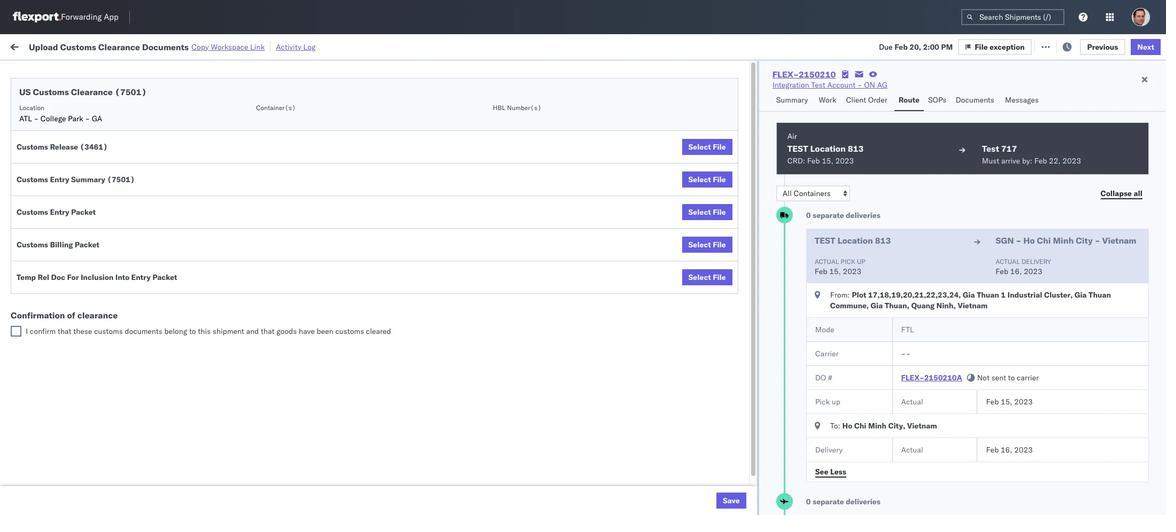 Task type: describe. For each thing, give the bounding box(es) containing it.
summary button
[[772, 90, 815, 111]]

1 mbltest1234 from the top
[[874, 101, 925, 111]]

and
[[246, 327, 259, 337]]

(7501) for customs entry summary (7501)
[[107, 175, 135, 185]]

lcl for 9:30 pm cst, feb 21, 2023's schedule delivery appointment link
[[415, 219, 429, 229]]

3 1:59 from the top
[[205, 125, 221, 135]]

file for temp rel doc for inclusion into entry packet
[[713, 273, 726, 282]]

187
[[251, 41, 265, 51]]

flex-2150210 link
[[773, 69, 836, 80]]

7 resize handle column header from the left
[[773, 83, 785, 516]]

airport inside the schedule pickup from amsterdam airport schiphol, haarlemmermeer, netherlands
[[142, 472, 165, 482]]

due feb 20, 2:00 pm
[[880, 42, 953, 52]]

log
[[304, 42, 316, 52]]

container(s)
[[256, 104, 296, 112]]

select file button for customs release (3461)
[[682, 139, 733, 155]]

on
[[267, 41, 276, 51]]

goods
[[277, 327, 297, 337]]

5 resize handle column header from the left
[[541, 83, 554, 516]]

3 jaehyung choi - test destination agen from the top
[[1035, 431, 1167, 441]]

schedule inside the schedule pickup from amsterdam airport schiphol, haarlemmermeer, netherlands
[[25, 472, 56, 482]]

file for customs entry packet
[[713, 208, 726, 217]]

packet for customs billing packet
[[75, 240, 99, 250]]

ftl
[[902, 325, 915, 335]]

ninh,
[[937, 301, 956, 311]]

select for customs entry packet
[[689, 208, 711, 217]]

1 otter products - test account from the top
[[475, 101, 578, 111]]

work inside button
[[117, 41, 136, 51]]

team
[[1071, 407, 1088, 417]]

maeu1234567 for schedule delivery appointment
[[791, 219, 845, 228]]

21, for schedule delivery appointment
[[270, 219, 282, 229]]

container
[[791, 86, 819, 94]]

1 1911408 from the top
[[728, 243, 760, 252]]

workspace
[[211, 42, 248, 52]]

mofu0618318
[[791, 78, 845, 87]]

select file for customs entry summary (7501)
[[689, 175, 726, 185]]

products,
[[579, 125, 611, 135]]

0 horizontal spatial gia
[[871, 301, 883, 311]]

2 lagerfeld from the left
[[583, 478, 615, 488]]

los for first confirm pickup from los angeles, ca button from the top of the page
[[97, 77, 109, 87]]

2 1988285 from the top
[[728, 125, 760, 135]]

ocean lcl for second schedule pickup from los angeles, ca link from the top
[[392, 196, 429, 205]]

2 appointment from the top
[[88, 171, 132, 181]]

1 vertical spatial location
[[811, 143, 846, 154]]

mar
[[260, 478, 274, 488]]

2 customs from the left
[[336, 327, 364, 337]]

numbers for container numbers
[[821, 86, 848, 94]]

due
[[880, 42, 893, 52]]

lcl for 1:59 am cst, feb 17, 2023's schedule delivery appointment link
[[415, 125, 429, 135]]

1 horizontal spatial gia
[[963, 290, 976, 300]]

flex-2150210a
[[902, 373, 963, 383]]

customs for customs entry summary (7501)
[[17, 175, 48, 185]]

2 ping from the left
[[559, 78, 577, 87]]

6 resize handle column header from the left
[[670, 83, 682, 516]]

2 schedule from the top
[[25, 124, 56, 134]]

pickup for the schedule pickup from los angeles international airport link
[[58, 143, 81, 152]]

2 agen from the top
[[1150, 290, 1167, 299]]

mbl/mawb
[[874, 86, 912, 94]]

1 horizontal spatial ho
[[1024, 235, 1035, 246]]

integration test account - on ag link
[[773, 80, 888, 90]]

0 horizontal spatial to
[[189, 327, 196, 337]]

2 schedule pickup from los angeles, ca link from the top
[[25, 194, 156, 205]]

belong
[[164, 327, 187, 337]]

entry for summary
[[50, 175, 69, 185]]

1 resize handle column header from the left
[[186, 83, 198, 516]]

cluster,
[[1045, 290, 1073, 300]]

1 vertical spatial 2150210
[[728, 313, 760, 323]]

integration inside integration test account - on ag link
[[773, 80, 810, 90]]

select file for customs entry packet
[[689, 208, 726, 217]]

documents button
[[952, 90, 1001, 111]]

3 jaehyung from the top
[[1035, 431, 1067, 441]]

2 ping - test entity from the left
[[559, 78, 621, 87]]

2 nyku9743990 from the top
[[791, 125, 843, 134]]

1 1:59 from the top
[[205, 78, 221, 87]]

2 vertical spatial location
[[838, 235, 874, 246]]

0 vertical spatial 15,
[[822, 156, 834, 166]]

0 horizontal spatial documents
[[142, 41, 189, 52]]

1 2097290 from the top
[[728, 454, 760, 464]]

1 horizontal spatial international
[[608, 478, 652, 488]]

2 flex-1988285 from the top
[[705, 125, 760, 135]]

forwarding app
[[61, 12, 119, 22]]

commune,
[[831, 301, 869, 311]]

20,
[[910, 42, 922, 52]]

test 717
[[983, 143, 1018, 154]]

customs up location atl - college park - ga at the left of the page
[[33, 87, 69, 97]]

confirm pickup from los angeles, ca link for flex-1911408
[[25, 242, 152, 252]]

message
[[144, 41, 174, 51]]

1 ping from the left
[[475, 78, 493, 87]]

4 1:59 from the top
[[205, 337, 221, 346]]

15, inside actual pick up feb 15, 2023
[[830, 267, 841, 277]]

4 schedule from the top
[[25, 171, 56, 181]]

3 schedule pickup from los angeles, ca link from the top
[[25, 336, 156, 346]]

2 2097290 from the top
[[728, 478, 760, 488]]

3 schedule pickup from los angeles, ca from the top
[[25, 336, 156, 346]]

187 on track
[[251, 41, 295, 51]]

7 schedule from the top
[[25, 336, 56, 346]]

3 destination from the top
[[1109, 431, 1149, 441]]

activity log button
[[276, 41, 316, 53]]

1 vertical spatial 813
[[876, 235, 892, 246]]

clearance for documents
[[98, 41, 140, 52]]

workitem button
[[6, 84, 188, 95]]

shipment
[[213, 327, 244, 337]]

number(s)
[[507, 104, 542, 112]]

1 consignee from the left
[[525, 290, 561, 299]]

1 that from the left
[[58, 327, 71, 337]]

1 vertical spatial up
[[832, 397, 841, 407]]

delivery for second schedule delivery appointment button from the top of the page
[[58, 171, 86, 181]]

route
[[899, 95, 920, 105]]

flexport. image
[[13, 12, 61, 22]]

2006134
[[728, 78, 760, 87]]

0 horizontal spatial air
[[392, 478, 401, 488]]

am for honeywell
[[228, 266, 240, 276]]

confirm
[[30, 327, 56, 337]]

import work
[[91, 41, 136, 51]]

hbl
[[493, 104, 506, 112]]

1 schedule pickup from los angeles, ca link from the top
[[25, 100, 156, 111]]

4 ocean lcl from the top
[[392, 266, 429, 276]]

3 1911466 from the top
[[728, 407, 760, 417]]

2 mbltest1234 from the top
[[874, 125, 925, 135]]

3 flex-1911466 from the top
[[705, 407, 760, 417]]

bleckmann
[[682, 478, 720, 488]]

appointment for 9:30 pm cst, feb 21, 2023
[[88, 219, 132, 228]]

confirm pickup from los angeles, ca link for flex-1977428
[[25, 265, 152, 276]]

1 karl from the left
[[559, 478, 573, 488]]

5 schedule from the top
[[25, 195, 56, 205]]

los for flex-1911408 confirm pickup from los angeles, ca button
[[97, 242, 109, 252]]

delivery
[[1022, 258, 1052, 266]]

2 bicu1234565, from the top
[[791, 384, 843, 393]]

all
[[1134, 189, 1143, 198]]

2 products from the top
[[495, 125, 525, 135]]

1977428 for schedule pickup from los angeles, ca
[[728, 196, 760, 205]]

arrive
[[1002, 156, 1021, 166]]

ga
[[92, 114, 102, 124]]

message (10)
[[144, 41, 193, 51]]

maeu1234567 for schedule pickup from los angeles, ca
[[791, 195, 845, 205]]

i confirm that these customs documents belong to this shipment and that goods have been customs cleared
[[26, 327, 391, 337]]

1 deliveries from the top
[[846, 211, 881, 220]]

0 horizontal spatial test
[[788, 143, 809, 154]]

1 vertical spatial chi
[[855, 422, 867, 431]]

confirm for confirm delivery button
[[25, 289, 52, 299]]

0 vertical spatial flex-2150210
[[773, 69, 836, 80]]

1 separate from the top
[[813, 211, 844, 220]]

1 integration test account - western digital from the top
[[559, 148, 703, 158]]

clearance for (7501)
[[71, 87, 113, 97]]

2 horizontal spatial gia
[[1075, 290, 1087, 300]]

been
[[317, 327, 334, 337]]

3 flex-1977428 from the top
[[705, 266, 760, 276]]

customs for customs release (3461)
[[17, 142, 48, 152]]

2 0 separate deliveries from the top
[[807, 498, 881, 507]]

0 vertical spatial vietnam
[[1103, 235, 1137, 246]]

6 schedule from the top
[[25, 219, 56, 228]]

17,18,19,20,21,22,23,24,
[[869, 290, 962, 300]]

9:30 for schedule pickup from los angeles, ca
[[205, 196, 221, 205]]

1 flex-2097290 from the top
[[705, 454, 760, 464]]

17, for ocean fcl
[[271, 78, 282, 87]]

select for temp rel doc for inclusion into entry packet
[[689, 273, 711, 282]]

pickup for second schedule pickup from los angeles, ca link from the top
[[58, 195, 81, 205]]

1 bicu1234565, demu1232567 from the top
[[791, 360, 900, 370]]

schedule pickup from los angeles international airport button
[[25, 142, 185, 165]]

ocean for demo123
[[392, 290, 414, 299]]

21, for schedule pickup from los angeles, ca
[[270, 196, 282, 205]]

billing
[[50, 240, 73, 250]]

1 flex-1911408 from the top
[[705, 243, 760, 252]]

2 1:59 from the top
[[205, 101, 221, 111]]

collapse all button
[[1095, 186, 1150, 202]]

route button
[[895, 90, 924, 111]]

inclusion
[[81, 273, 114, 282]]

not
[[978, 373, 990, 383]]

industrial
[[1008, 290, 1043, 300]]

carrier
[[1017, 373, 1040, 383]]

angeles, for first schedule pickup from los angeles, ca 'button' from the bottom of the page
[[115, 195, 144, 205]]

delivery up these
[[80, 313, 107, 322]]

2 deliveries from the top
[[846, 498, 881, 507]]

5 ocean from the top
[[392, 266, 414, 276]]

2 bookings from the left
[[559, 290, 590, 299]]

confirmation
[[11, 310, 65, 321]]

4 flex-1911466 from the top
[[705, 431, 760, 441]]

copy workspace link button
[[192, 42, 265, 52]]

save button
[[717, 493, 747, 509]]

4 1911466 from the top
[[728, 431, 760, 441]]

2 thuan from the left
[[1089, 290, 1112, 300]]

these
[[73, 327, 92, 337]]

1:59 am cst, feb 17, 2023 for confirm pickup from los angeles, ca
[[205, 78, 303, 87]]

client order
[[847, 95, 888, 105]]

park
[[68, 114, 83, 124]]

1 07492792403 from the top
[[874, 454, 926, 464]]

1 confirm pickup from los angeles, ca button from the top
[[25, 77, 152, 89]]

to:
[[831, 422, 841, 431]]

2 otter products - test account from the top
[[475, 125, 578, 135]]

0 vertical spatial chi
[[1038, 235, 1052, 246]]

schedule delivery appointment link for 1:59 am cst, feb 17, 2023
[[25, 124, 132, 135]]

college
[[41, 114, 66, 124]]

select for customs release (3461)
[[689, 142, 711, 152]]

netherlands
[[122, 483, 163, 492]]

llc
[[613, 125, 626, 135]]

2 07492792403 from the top
[[874, 478, 926, 488]]

delivery for schedule delivery appointment button for 1:59 am cst, feb 17, 2023
[[58, 124, 86, 134]]

save
[[723, 496, 740, 506]]

proof
[[51, 313, 69, 322]]

1 0 from the top
[[807, 211, 811, 220]]

3 ocean from the top
[[392, 196, 414, 205]]

2 western from the top
[[651, 172, 679, 182]]

workitem
[[12, 86, 40, 94]]

pickup for confirm pickup from los angeles, ca link associated with flex-1911408
[[54, 242, 77, 252]]

2 schedule delivery appointment button from the top
[[25, 171, 132, 183]]

(10)
[[174, 41, 193, 51]]

confirm delivery
[[25, 289, 81, 299]]

0 horizontal spatial ho
[[843, 422, 853, 431]]

(3461)
[[80, 142, 108, 152]]

clearance
[[77, 310, 118, 321]]

do
[[816, 373, 827, 383]]

12:44
[[205, 478, 226, 488]]

#
[[829, 373, 833, 383]]

pickup for first schedule pickup from los angeles, ca link
[[58, 101, 81, 110]]

atl
[[19, 114, 32, 124]]

am for otter
[[223, 125, 235, 135]]

angeles, for confirm pickup from los angeles, ca button associated with flex-1977428
[[110, 266, 140, 275]]

select file for customs billing packet
[[689, 240, 726, 250]]

9:30 pm cst, feb 21, 2023 for schedule pickup from los angeles, ca
[[205, 196, 302, 205]]

wi
[[1062, 407, 1069, 417]]

confirm for first confirm pickup from los angeles, ca button from the top of the page
[[25, 77, 52, 87]]

1 2001714 from the top
[[728, 148, 760, 158]]

Search Shipments (/) text field
[[962, 9, 1065, 25]]

plot
[[852, 290, 867, 300]]

delivery up see less
[[816, 446, 843, 455]]

angeles, for first confirm pickup from los angeles, ca button from the top of the page
[[110, 77, 140, 87]]

2 vertical spatial 15,
[[1001, 397, 1013, 407]]

0 vertical spatial air
[[788, 132, 798, 141]]

0 horizontal spatial vietnam
[[908, 422, 938, 431]]

work button
[[815, 90, 842, 111]]

packet for customs entry packet
[[71, 208, 96, 217]]

1 destination from the top
[[1109, 243, 1149, 252]]

1 western from the top
[[651, 148, 679, 158]]

fcl for bookings test consignee
[[415, 290, 429, 299]]

delivery for confirm delivery button
[[54, 289, 81, 299]]

summary inside button
[[777, 95, 809, 105]]

1 vertical spatial 16,
[[1001, 446, 1013, 455]]

location inside location atl - college park - ga
[[19, 104, 44, 112]]

pick
[[816, 397, 830, 407]]

ocean fcl for bookings
[[392, 290, 429, 299]]

2 1:59 am cst, feb 17, 2023 from the top
[[205, 101, 303, 111]]

collapse
[[1101, 189, 1133, 198]]

customs down forwarding
[[60, 41, 96, 52]]

2 vertical spatial packet
[[153, 273, 177, 282]]

select file button for temp rel doc for inclusion into entry packet
[[682, 270, 733, 286]]

los for schedule pickup from los angeles international airport "button"
[[101, 143, 113, 152]]

actual delivery feb 16, 2023
[[996, 258, 1052, 277]]

3 resize handle column header from the left
[[373, 83, 386, 516]]

hbl number(s)
[[493, 104, 542, 112]]

1 bicu1234565, from the top
[[791, 360, 843, 370]]

into
[[115, 273, 130, 282]]

1 products from the top
[[495, 101, 525, 111]]

entry for packet
[[50, 208, 69, 217]]

pm for schedule pickup from los angeles, ca
[[223, 196, 235, 205]]

1 vertical spatial test
[[815, 235, 836, 246]]

1 schedule from the top
[[25, 101, 56, 110]]

2 consignee from the left
[[608, 290, 644, 299]]

2 resize handle column header from the left
[[328, 83, 341, 516]]

0 vertical spatial test location 813
[[788, 143, 864, 154]]

1 entity from the left
[[518, 78, 538, 87]]

select for customs entry summary (7501)
[[689, 175, 711, 185]]

container numbers button
[[785, 84, 858, 95]]

temp rel doc for inclusion into entry packet
[[17, 273, 177, 282]]

schedule delivery appointment button for 1:59 am cst, feb 17, 2023
[[25, 124, 132, 136]]

next
[[1138, 42, 1155, 52]]

2 choi from the top
[[1069, 290, 1085, 299]]

pm for schedule delivery appointment
[[223, 219, 235, 229]]

angeles, for 1st schedule pickup from los angeles, ca 'button' from the top
[[115, 101, 144, 110]]

angeles, down clearance at bottom
[[115, 336, 144, 346]]



Task type: locate. For each thing, give the bounding box(es) containing it.
1
[[1002, 290, 1006, 300]]

0 vertical spatial western
[[651, 148, 679, 158]]

2 karl from the left
[[567, 478, 581, 488]]

2 fcl from the top
[[415, 290, 429, 299]]

schedule delivery appointment link down schedule pickup from los angeles international airport on the left top of the page
[[25, 171, 132, 182]]

0 vertical spatial documents
[[142, 41, 189, 52]]

release
[[50, 142, 78, 152]]

0 vertical spatial 0
[[807, 211, 811, 220]]

documents inside button
[[956, 95, 995, 105]]

0 horizontal spatial work
[[117, 41, 136, 51]]

separate down see less "button" on the bottom
[[813, 498, 844, 507]]

1 schedule delivery appointment button from the top
[[25, 124, 132, 136]]

honeywell
[[475, 196, 511, 205], [559, 196, 594, 205], [475, 219, 511, 229], [559, 219, 594, 229], [475, 266, 511, 276], [559, 266, 594, 276]]

packet down customs entry summary (7501)
[[71, 208, 96, 217]]

confirm for confirm pickup from los angeles, ca button associated with flex-1977428
[[25, 266, 52, 275]]

1 select file button from the top
[[682, 139, 733, 155]]

customs for customs entry packet
[[17, 208, 48, 217]]

lcl
[[415, 125, 429, 135], [415, 196, 429, 205], [415, 219, 429, 229], [415, 266, 429, 276]]

file for customs entry summary (7501)
[[713, 175, 726, 185]]

1 vertical spatial entry
[[50, 208, 69, 217]]

0 horizontal spatial numbers
[[821, 86, 848, 94]]

1 17, from the top
[[271, 78, 282, 87]]

schedule delivery appointment button down 'customs entry packet'
[[25, 218, 132, 230]]

07492792403 down city, at right
[[874, 454, 926, 464]]

test up crd:
[[788, 143, 809, 154]]

3 schedule delivery appointment button from the top
[[25, 218, 132, 230]]

am for ping
[[223, 78, 235, 87]]

separate up pick
[[813, 211, 844, 220]]

3 1977428 from the top
[[728, 266, 760, 276]]

2023 inside actual pick up feb 15, 2023
[[843, 267, 862, 277]]

1 jaehyung choi - test destination agen from the top
[[1035, 243, 1167, 252]]

2 vertical spatial confirm pickup from los angeles, ca link
[[25, 265, 152, 276]]

0 vertical spatial integration test account - western digital
[[559, 148, 703, 158]]

actual down city, at right
[[902, 446, 924, 455]]

delivery down 'customs entry packet'
[[58, 219, 86, 228]]

1:59 am cst, feb 17, 2023 for schedule delivery appointment
[[205, 125, 303, 135]]

1 agen from the top
[[1150, 243, 1167, 252]]

1 vertical spatial 17,
[[271, 101, 282, 111]]

nyku9743990 down container numbers
[[791, 101, 843, 111]]

0 horizontal spatial customs
[[94, 327, 123, 337]]

0 vertical spatial demo123
[[874, 243, 910, 252]]

20
[[1050, 407, 1060, 417]]

1 horizontal spatial entity
[[601, 78, 621, 87]]

pickup
[[54, 77, 77, 87], [58, 101, 81, 110], [58, 143, 81, 152], [58, 195, 81, 205], [54, 242, 77, 252], [54, 266, 77, 275], [58, 336, 81, 346], [58, 472, 81, 482]]

1 schedule pickup from los angeles, ca button from the top
[[25, 100, 156, 112]]

2 vertical spatial destination
[[1109, 431, 1149, 441]]

airport
[[70, 153, 94, 163], [142, 472, 165, 482]]

1 confirm pickup from los angeles, ca from the top
[[25, 77, 152, 87]]

choi down team
[[1069, 431, 1085, 441]]

ocean for mbltest1234
[[392, 125, 414, 135]]

16, down feb 15, 2023
[[1001, 446, 1013, 455]]

2 demo123 from the top
[[874, 290, 910, 299]]

maeu1234567 down crd: feb 15, 2023
[[791, 195, 845, 205]]

pickup inside schedule pickup from los angeles international airport
[[58, 143, 81, 152]]

select for customs billing packet
[[689, 240, 711, 250]]

1 vertical spatial summary
[[71, 175, 105, 185]]

upload up the confirm
[[25, 313, 49, 322]]

1 horizontal spatial customs
[[336, 327, 364, 337]]

pickup for first schedule pickup from los angeles, ca link from the bottom of the page
[[58, 336, 81, 346]]

10 resize handle column header from the left
[[1101, 83, 1114, 516]]

1 vertical spatial demo123
[[874, 290, 910, 299]]

international left b.v
[[608, 478, 652, 488]]

ho up delivery
[[1024, 235, 1035, 246]]

up inside actual pick up feb 15, 2023
[[857, 258, 866, 266]]

1 confirm from the top
[[25, 77, 52, 87]]

9:30 for schedule delivery appointment
[[205, 219, 221, 229]]

plot 17,18,19,20,21,22,23,24, gia thuan 1 industrial cluster, gia thuan commune, gia thuan, quang ninh, vietnam
[[831, 290, 1112, 311]]

international inside schedule pickup from los angeles international airport
[[25, 153, 68, 163]]

customs billing packet
[[17, 240, 99, 250]]

0 vertical spatial schedule delivery appointment link
[[25, 124, 132, 135]]

1 schedule delivery appointment link from the top
[[25, 124, 132, 135]]

location atl - college park - ga
[[19, 104, 102, 124]]

0 vertical spatial ocean fcl
[[392, 78, 429, 87]]

0 vertical spatial 1977428
[[728, 196, 760, 205]]

flex-1977428 for schedule pickup from los angeles, ca
[[705, 196, 760, 205]]

1 horizontal spatial that
[[261, 327, 275, 337]]

schedule delivery appointment for 1:59 am cst, feb 17, 2023
[[25, 124, 132, 134]]

0 vertical spatial 9:30 pm cst, feb 21, 2023
[[205, 196, 302, 205]]

16, inside actual delivery feb 16, 2023
[[1011, 267, 1023, 277]]

batch
[[1106, 41, 1127, 51]]

feb inside actual delivery feb 16, 2023
[[996, 267, 1009, 277]]

1 vertical spatial work
[[819, 95, 837, 105]]

up right 'pick'
[[832, 397, 841, 407]]

mabltest12345
[[874, 502, 935, 511]]

2150210 up the 'container numbers' button
[[799, 69, 836, 80]]

from inside schedule pickup from los angeles international airport
[[83, 143, 99, 152]]

schedule pickup from los angeles, ca link down customs entry summary (7501)
[[25, 194, 156, 205]]

4 ocean from the top
[[392, 219, 414, 229]]

4 bicu1234565, demu1232567 from the top
[[791, 431, 900, 440]]

must
[[983, 156, 1000, 166]]

ocean lcl for 1:59 am cst, feb 17, 2023's schedule delivery appointment link
[[392, 125, 429, 135]]

confirm up the confirm delivery link
[[25, 266, 52, 275]]

angeles, for flex-1911408 confirm pickup from los angeles, ca button
[[110, 242, 140, 252]]

0 vertical spatial mbltest1234
[[874, 101, 925, 111]]

testmbl123
[[874, 78, 921, 87]]

1 vertical spatial otter products - test account
[[475, 125, 578, 135]]

of inside 'upload proof of delivery' link
[[71, 313, 78, 322]]

1 vertical spatial jaehyung choi - test destination agen
[[1035, 290, 1167, 299]]

customs
[[60, 41, 96, 52], [33, 87, 69, 97], [17, 142, 48, 152], [17, 175, 48, 185], [17, 208, 48, 217], [17, 240, 48, 250]]

to: ho chi minh city, vietnam
[[831, 422, 938, 431]]

1 horizontal spatial test
[[815, 235, 836, 246]]

3 lcl from the top
[[415, 219, 429, 229]]

15, down pick
[[830, 267, 841, 277]]

0 vertical spatial deliveries
[[846, 211, 881, 220]]

1 ping - test entity from the left
[[475, 78, 538, 87]]

0 vertical spatial entry
[[50, 175, 69, 185]]

from inside the schedule pickup from amsterdam airport schiphol, haarlemmermeer, netherlands
[[83, 472, 99, 482]]

3 confirm from the top
[[25, 266, 52, 275]]

4 select file from the top
[[689, 240, 726, 250]]

los right these
[[101, 336, 113, 346]]

gia left 1
[[963, 290, 976, 300]]

select file button for customs entry packet
[[682, 204, 733, 220]]

activity log
[[276, 42, 316, 52]]

integration test account - karl lagerfeld
[[475, 478, 615, 488]]

ocean fcl for ping
[[392, 78, 429, 87]]

2 numbers from the left
[[913, 86, 940, 94]]

confirm down my work
[[25, 77, 52, 87]]

2 vertical spatial jaehyung
[[1035, 431, 1067, 441]]

28,
[[271, 337, 282, 346]]

1 vertical spatial clearance
[[71, 87, 113, 97]]

schiphol,
[[25, 483, 57, 492]]

flex-2097290 button
[[688, 452, 763, 467], [688, 452, 763, 467], [688, 475, 763, 490], [688, 475, 763, 490]]

schedule delivery appointment for 9:30 pm cst, feb 21, 2023
[[25, 219, 132, 228]]

0 vertical spatial ho
[[1024, 235, 1035, 246]]

2 ocean from the top
[[392, 125, 414, 135]]

0
[[807, 211, 811, 220], [807, 498, 811, 507]]

2 flex-1977428 from the top
[[705, 219, 760, 229]]

8 resize handle column header from the left
[[856, 83, 869, 516]]

None checkbox
[[11, 326, 21, 337]]

delivery for schedule delivery appointment button corresponding to 9:30 pm cst, feb 21, 2023
[[58, 219, 86, 228]]

flex-2097290 up save
[[705, 478, 760, 488]]

1 21, from the top
[[270, 196, 282, 205]]

pick
[[841, 258, 856, 266]]

flex-2097290 up bleckmann
[[705, 454, 760, 464]]

1 vertical spatial airport
[[142, 472, 165, 482]]

1 9:30 from the top
[[205, 196, 221, 205]]

confirm pickup from los angeles, ca button for flex-1911408
[[25, 242, 152, 253]]

customs right been
[[336, 327, 364, 337]]

3 bicu1234565, demu1232567 from the top
[[791, 407, 900, 417]]

5 select from the top
[[689, 273, 711, 282]]

schedule delivery appointment link down the "park"
[[25, 124, 132, 135]]

los down customs entry summary (7501)
[[101, 195, 113, 205]]

15, right crd:
[[822, 156, 834, 166]]

2 destination from the top
[[1109, 290, 1149, 299]]

1977428 for schedule delivery appointment
[[728, 219, 760, 229]]

pickup up haarlemmermeer,
[[58, 472, 81, 482]]

see less button
[[809, 464, 853, 480]]

2 vertical spatial schedule delivery appointment button
[[25, 218, 132, 230]]

international
[[25, 153, 68, 163], [608, 478, 652, 488]]

vietnam right city, at right
[[908, 422, 938, 431]]

summary down schedule pickup from los angeles international airport on the left top of the page
[[71, 175, 105, 185]]

schedule delivery appointment
[[25, 124, 132, 134], [25, 171, 132, 181], [25, 219, 132, 228]]

2 confirm from the top
[[25, 242, 52, 252]]

schedule pickup from los angeles, ca down customs entry summary (7501)
[[25, 195, 156, 205]]

confirm up the rel
[[25, 242, 52, 252]]

carrier
[[816, 349, 839, 359]]

otter products - test account
[[475, 101, 578, 111], [475, 125, 578, 135]]

2 ocean lcl from the top
[[392, 196, 429, 205]]

3 bicu1234565, from the top
[[791, 407, 843, 417]]

bicu1234565, demu1232567 up 'less'
[[791, 431, 900, 440]]

actual left pick
[[815, 258, 840, 266]]

2:00 am cst, feb 25, 2023
[[205, 290, 303, 299]]

1 vertical spatial schedule delivery appointment
[[25, 171, 132, 181]]

ho right to:
[[843, 422, 853, 431]]

(7501) for us customs clearance (7501)
[[115, 87, 147, 97]]

upload proof of delivery link
[[25, 312, 107, 323]]

up
[[857, 258, 866, 266], [832, 397, 841, 407]]

0 vertical spatial schedule delivery appointment button
[[25, 124, 132, 136]]

4 select from the top
[[689, 240, 711, 250]]

confirm inside the confirm delivery link
[[25, 289, 52, 299]]

1 vertical spatial to
[[1009, 373, 1016, 383]]

0 horizontal spatial summary
[[71, 175, 105, 185]]

1 flex-1977428 from the top
[[705, 196, 760, 205]]

0 horizontal spatial bookings
[[475, 290, 507, 299]]

Search Work text field
[[807, 38, 923, 54]]

container numbers
[[791, 86, 848, 94]]

file for customs release (3461)
[[713, 142, 726, 152]]

pickup inside the schedule pickup from amsterdam airport schiphol, haarlemmermeer, netherlands
[[58, 472, 81, 482]]

pickup for the schedule pickup from amsterdam airport schiphol, haarlemmermeer, netherlands link
[[58, 472, 81, 482]]

integration
[[773, 80, 810, 90], [559, 148, 596, 158], [559, 172, 596, 182], [475, 478, 512, 488]]

1 vertical spatial fcl
[[415, 290, 429, 299]]

chi up delivery
[[1038, 235, 1052, 246]]

2 that from the left
[[261, 327, 275, 337]]

flex-1977428 for schedule delivery appointment
[[705, 219, 760, 229]]

1 vertical spatial western
[[651, 172, 679, 182]]

up right pick
[[857, 258, 866, 266]]

thuan right cluster,
[[1089, 290, 1112, 300]]

maeu1234567 up pick
[[791, 219, 845, 228]]

3 agen from the top
[[1150, 431, 1167, 441]]

1 horizontal spatial documents
[[956, 95, 995, 105]]

2023 inside actual delivery feb 16, 2023
[[1024, 267, 1043, 277]]

summary
[[777, 95, 809, 105], [71, 175, 105, 185]]

0 separate deliveries up pick
[[807, 211, 881, 220]]

angeles, down import work
[[110, 77, 140, 87]]

bookings
[[475, 290, 507, 299], [559, 290, 590, 299]]

upload for customs
[[29, 41, 58, 52]]

1919147
[[728, 337, 760, 346]]

1 fcl from the top
[[415, 78, 429, 87]]

3 schedule delivery appointment from the top
[[25, 219, 132, 228]]

1 thuan from the left
[[977, 290, 1000, 300]]

1:59
[[205, 78, 221, 87], [205, 101, 221, 111], [205, 125, 221, 135], [205, 337, 221, 346]]

1 nyku9743990 from the top
[[791, 101, 843, 111]]

16,
[[1011, 267, 1023, 277], [1001, 446, 1013, 455]]

delivery down schedule pickup from los angeles international airport on the left top of the page
[[58, 171, 86, 181]]

1 vertical spatial flex-2001714
[[705, 172, 760, 182]]

2 flex-2097290 from the top
[[705, 478, 760, 488]]

1 flex-1911466 from the top
[[705, 360, 760, 370]]

mawb1234
[[874, 172, 916, 182]]

flex-1911466
[[705, 360, 760, 370], [705, 384, 760, 393], [705, 407, 760, 417], [705, 431, 760, 441]]

0 vertical spatial 0 separate deliveries
[[807, 211, 881, 220]]

0 vertical spatial 1:59 am cst, feb 17, 2023
[[205, 78, 303, 87]]

1 vertical spatial choi
[[1069, 290, 1085, 299]]

packet
[[71, 208, 96, 217], [75, 240, 99, 250], [153, 273, 177, 282]]

15,
[[822, 156, 834, 166], [830, 267, 841, 277], [1001, 397, 1013, 407]]

bicu1234565, down 'pick'
[[791, 431, 843, 440]]

airport down (3461)
[[70, 153, 94, 163]]

1 horizontal spatial 813
[[876, 235, 892, 246]]

schedule delivery appointment button down the "park"
[[25, 124, 132, 136]]

1 vertical spatial 9:30 pm cst, feb 21, 2023
[[205, 219, 302, 229]]

messages button
[[1001, 90, 1045, 111]]

0 vertical spatial appointment
[[88, 124, 132, 134]]

1 vertical spatial flex-2150210
[[705, 313, 760, 323]]

los left into
[[97, 266, 109, 275]]

0 vertical spatial flex-2097290
[[705, 454, 760, 464]]

2 vertical spatial schedule delivery appointment
[[25, 219, 132, 228]]

12:44 pm cst, mar 3, 2023
[[205, 478, 303, 488]]

0 horizontal spatial minh
[[869, 422, 887, 431]]

0 separate deliveries down 'less'
[[807, 498, 881, 507]]

numbers for mbl/mawb numbers
[[913, 86, 940, 94]]

work inside button
[[819, 95, 837, 105]]

schedule delivery appointment link for 9:30 pm cst, feb 21, 2023
[[25, 218, 132, 229]]

bicu1234565, up to:
[[791, 407, 843, 417]]

0 vertical spatial agen
[[1150, 243, 1167, 252]]

ocean for flxt00001977428a
[[392, 219, 414, 229]]

client
[[847, 95, 867, 105]]

0 horizontal spatial flex-2150210
[[705, 313, 760, 323]]

feb
[[895, 42, 908, 52], [256, 78, 269, 87], [256, 101, 269, 111], [256, 125, 269, 135], [808, 156, 820, 166], [1035, 156, 1048, 166], [255, 196, 268, 205], [255, 219, 268, 229], [260, 266, 274, 276], [815, 267, 828, 277], [996, 267, 1009, 277], [256, 290, 269, 299], [256, 337, 269, 346], [987, 397, 999, 407], [987, 446, 999, 455]]

file for customs billing packet
[[713, 240, 726, 250]]

1 vertical spatial schedule delivery appointment button
[[25, 171, 132, 183]]

0 vertical spatial location
[[19, 104, 44, 112]]

customs for customs billing packet
[[17, 240, 48, 250]]

0 vertical spatial 9:30
[[205, 196, 221, 205]]

los for 1st schedule pickup from los angeles, ca 'button' from the top
[[101, 101, 113, 110]]

documents
[[125, 327, 162, 337]]

flex-1988285
[[705, 101, 760, 111], [705, 125, 760, 135]]

3 select from the top
[[689, 208, 711, 217]]

2 confirm pickup from los angeles, ca button from the top
[[25, 242, 152, 253]]

clearance
[[98, 41, 140, 52], [71, 87, 113, 97]]

less
[[831, 467, 847, 477]]

1 choi from the top
[[1069, 243, 1085, 252]]

2 vertical spatial jaehyung choi - test destination agen
[[1035, 431, 1167, 441]]

select file for temp rel doc for inclusion into entry packet
[[689, 273, 726, 282]]

vietnam right city
[[1103, 235, 1137, 246]]

4 lcl from the top
[[415, 266, 429, 276]]

1 vertical spatial test location 813
[[815, 235, 892, 246]]

3,
[[276, 478, 283, 488]]

25,
[[271, 290, 282, 299]]

2 digital from the top
[[681, 172, 703, 182]]

actual down sgn
[[996, 258, 1021, 266]]

1 horizontal spatial flex-2150210
[[773, 69, 836, 80]]

1 vertical spatial 1911408
[[728, 290, 760, 299]]

0 vertical spatial summary
[[777, 95, 809, 105]]

0 vertical spatial products
[[495, 101, 525, 111]]

24,
[[276, 266, 287, 276]]

0 horizontal spatial 813
[[848, 143, 864, 154]]

confirm
[[25, 77, 52, 87], [25, 242, 52, 252], [25, 266, 52, 275], [25, 289, 52, 299]]

3 schedule from the top
[[25, 143, 56, 152]]

pickup down the "park"
[[58, 143, 81, 152]]

1 horizontal spatial ping
[[559, 78, 577, 87]]

pm for schedule pickup from amsterdam airport schiphol, haarlemmermeer, netherlands
[[228, 478, 239, 488]]

angeles, down angeles
[[115, 195, 144, 205]]

ocean
[[392, 78, 414, 87], [392, 125, 414, 135], [392, 196, 414, 205], [392, 219, 414, 229], [392, 266, 414, 276], [392, 290, 414, 299]]

los for first schedule pickup from los angeles, ca 'button' from the bottom of the page
[[101, 195, 113, 205]]

2 vertical spatial entry
[[131, 273, 151, 282]]

2 integration test account - western digital from the top
[[559, 172, 703, 182]]

location up crd: feb 15, 2023
[[811, 143, 846, 154]]

actual inside actual delivery feb 16, 2023
[[996, 258, 1021, 266]]

select file button for customs billing packet
[[682, 237, 733, 253]]

9:30 pm cst, feb 21, 2023 for schedule delivery appointment
[[205, 219, 302, 229]]

(7501)
[[115, 87, 147, 97], [107, 175, 135, 185]]

upload
[[29, 41, 58, 52], [25, 313, 49, 322]]

1 horizontal spatial 2150210
[[799, 69, 836, 80]]

3 schedule delivery appointment link from the top
[[25, 218, 132, 229]]

ocean lcl for 9:30 pm cst, feb 21, 2023's schedule delivery appointment link
[[392, 219, 429, 229]]

angeles, down workitem button
[[115, 101, 144, 110]]

717
[[1002, 143, 1018, 154]]

1 numbers from the left
[[821, 86, 848, 94]]

am for bookings
[[223, 290, 235, 299]]

mbltest1234 down mbl/mawb
[[874, 101, 925, 111]]

los inside schedule pickup from los angeles international airport
[[101, 143, 113, 152]]

1 vertical spatial confirm pickup from los angeles, ca button
[[25, 242, 152, 253]]

813 up crd: feb 15, 2023
[[848, 143, 864, 154]]

demo123 up thuan,
[[874, 290, 910, 299]]

3 confirm pickup from los angeles, ca button from the top
[[25, 265, 152, 277]]

los left angeles
[[101, 143, 113, 152]]

on
[[865, 80, 876, 90]]

1 flex-1988285 from the top
[[705, 101, 760, 111]]

0 vertical spatial 1911408
[[728, 243, 760, 252]]

entry down customs release (3461)
[[50, 175, 69, 185]]

0 vertical spatial international
[[25, 153, 68, 163]]

1 horizontal spatial air
[[788, 132, 798, 141]]

that up 28,
[[261, 327, 275, 337]]

fcl for ping - test entity
[[415, 78, 429, 87]]

1 vertical spatial upload
[[25, 313, 49, 322]]

0 vertical spatial flex-1977428
[[705, 196, 760, 205]]

mbltest1234
[[874, 101, 925, 111], [874, 125, 925, 135]]

actual up city, at right
[[902, 397, 924, 407]]

1 vertical spatial 2:00
[[205, 290, 221, 299]]

0 horizontal spatial up
[[832, 397, 841, 407]]

confirm for flex-1911408 confirm pickup from los angeles, ca button
[[25, 242, 52, 252]]

schedule delivery appointment button for 9:30 pm cst, feb 21, 2023
[[25, 218, 132, 230]]

los
[[97, 77, 109, 87], [101, 101, 113, 110], [101, 143, 113, 152], [101, 195, 113, 205], [97, 242, 109, 252], [97, 266, 109, 275], [101, 336, 113, 346]]

1 horizontal spatial minh
[[1054, 235, 1074, 246]]

6 ocean from the top
[[392, 290, 414, 299]]

0 vertical spatial 813
[[848, 143, 864, 154]]

0 vertical spatial schedule pickup from los angeles, ca
[[25, 101, 156, 110]]

pickup up location atl - college park - ga at the left of the page
[[54, 77, 77, 87]]

2 vertical spatial schedule pickup from los angeles, ca link
[[25, 336, 156, 346]]

nyku9743990 down 'work' button
[[791, 125, 843, 134]]

0 vertical spatial work
[[117, 41, 136, 51]]

customs down clearance at bottom
[[94, 327, 123, 337]]

documents down mbl/mawb numbers button
[[956, 95, 995, 105]]

western
[[651, 148, 679, 158], [651, 172, 679, 182]]

pickup for flex-1977428 confirm pickup from los angeles, ca link
[[54, 266, 77, 275]]

customs up 'customs entry packet'
[[17, 175, 48, 185]]

2 vertical spatial 1:59 am cst, feb 17, 2023
[[205, 125, 303, 135]]

maeu1234567 up from:
[[791, 266, 845, 276]]

customs up customs billing packet
[[17, 208, 48, 217]]

schedule pickup from los angeles, ca up ga
[[25, 101, 156, 110]]

angeles
[[115, 143, 142, 152]]

1 vertical spatial schedule delivery appointment link
[[25, 171, 132, 182]]

that down 'upload proof of delivery' button
[[58, 327, 71, 337]]

2 lcl from the top
[[415, 196, 429, 205]]

resize handle column header
[[186, 83, 198, 516], [328, 83, 341, 516], [373, 83, 386, 516], [457, 83, 470, 516], [541, 83, 554, 516], [670, 83, 682, 516], [773, 83, 785, 516], [856, 83, 869, 516], [1017, 83, 1030, 516], [1101, 83, 1114, 516], [1140, 83, 1152, 516]]

flex-2150210a button
[[902, 373, 963, 383]]

bicu1234565, demu1232567 down #
[[791, 384, 900, 393]]

schedule inside schedule pickup from los angeles international airport
[[25, 143, 56, 152]]

1 vertical spatial appointment
[[88, 171, 132, 181]]

ping - test entity up otter products, llc in the top of the page
[[559, 78, 621, 87]]

16, down delivery
[[1011, 267, 1023, 277]]

schedule
[[25, 101, 56, 110], [25, 124, 56, 134], [25, 143, 56, 152], [25, 171, 56, 181], [25, 195, 56, 205], [25, 219, 56, 228], [25, 336, 56, 346], [25, 472, 56, 482]]

schedule delivery appointment link down 'customs entry packet'
[[25, 218, 132, 229]]

17, for ocean lcl
[[271, 125, 282, 135]]

1 schedule pickup from los angeles, ca from the top
[[25, 101, 156, 110]]

clearance up ga
[[71, 87, 113, 97]]

confirm pickup from los angeles, ca
[[25, 77, 152, 87], [25, 242, 152, 252], [25, 266, 152, 275]]

lcl for second schedule pickup from los angeles, ca link from the top
[[415, 196, 429, 205]]

feb 15, 2023
[[987, 397, 1034, 407]]

deliveries
[[846, 211, 881, 220], [846, 498, 881, 507]]

select file for customs release (3461)
[[689, 142, 726, 152]]

minh left city
[[1054, 235, 1074, 246]]

nyku9743990
[[791, 101, 843, 111], [791, 125, 843, 134]]

jaehyung down delivery
[[1035, 290, 1067, 299]]

delivery down for
[[54, 289, 81, 299]]

customs left billing
[[17, 240, 48, 250]]

customs down "atl"
[[17, 142, 48, 152]]

3 choi from the top
[[1069, 431, 1085, 441]]

0 horizontal spatial entity
[[518, 78, 538, 87]]

otter
[[475, 101, 493, 111], [475, 125, 493, 135], [559, 125, 577, 135]]

vietnam inside plot 17,18,19,20,21,22,23,24, gia thuan 1 industrial cluster, gia thuan commune, gia thuan, quang ninh, vietnam
[[958, 301, 988, 311]]

0 vertical spatial fcl
[[415, 78, 429, 87]]

21,
[[270, 196, 282, 205], [270, 219, 282, 229]]

15, down "not sent to carrier"
[[1001, 397, 1013, 407]]

airport inside schedule pickup from los angeles international airport
[[70, 153, 94, 163]]

2 21, from the top
[[270, 219, 282, 229]]

customs entry summary (7501)
[[17, 175, 135, 185]]

1 0 separate deliveries from the top
[[807, 211, 881, 220]]

1 1988285 from the top
[[728, 101, 760, 111]]

1 digital from the top
[[681, 148, 703, 158]]

crd: feb 15, 2023
[[788, 156, 855, 166]]

schedule pickup from los angeles, ca down clearance at bottom
[[25, 336, 156, 346]]

- inside integration test account - on ag link
[[858, 80, 863, 90]]

los for confirm pickup from los angeles, ca button associated with flex-1977428
[[97, 266, 109, 275]]

forwarding
[[61, 12, 102, 22]]

4 confirm from the top
[[25, 289, 52, 299]]

deliveries up pick
[[846, 211, 881, 220]]

2 select file button from the top
[[682, 172, 733, 188]]

bicu1234565, down do at the bottom of page
[[791, 384, 843, 393]]

2150210 up 1919147
[[728, 313, 760, 323]]

2 entity from the left
[[601, 78, 621, 87]]

confirm pickup from los angeles, ca for flex-1977428
[[25, 266, 152, 275]]

feb inside actual pick up feb 15, 2023
[[815, 267, 828, 277]]

0 vertical spatial nyku9743990
[[791, 101, 843, 111]]

0 vertical spatial schedule delivery appointment
[[25, 124, 132, 134]]

1 bookings from the left
[[475, 290, 507, 299]]

0 horizontal spatial thuan
[[977, 290, 1000, 300]]

actual inside actual pick up feb 15, 2023
[[815, 258, 840, 266]]

upload for proof
[[25, 313, 49, 322]]

appointment for 1:59 am cst, feb 17, 2023
[[88, 124, 132, 134]]

2 schedule delivery appointment from the top
[[25, 171, 132, 181]]

2 flex-1911408 from the top
[[705, 290, 760, 299]]

confirm pickup from los angeles, ca for flex-1911408
[[25, 242, 152, 252]]

flex-2150210 button
[[688, 311, 763, 326], [688, 311, 763, 326]]

test
[[502, 78, 516, 87], [585, 78, 599, 87], [812, 80, 826, 90], [534, 101, 548, 111], [534, 125, 548, 135], [983, 143, 1000, 154], [598, 148, 612, 158], [598, 172, 612, 182], [519, 196, 533, 205], [603, 196, 617, 205], [519, 219, 533, 229], [603, 219, 617, 229], [1093, 243, 1107, 252], [519, 266, 533, 276], [603, 266, 617, 276], [509, 290, 523, 299], [592, 290, 606, 299], [1093, 290, 1107, 299], [1093, 431, 1107, 441], [514, 478, 528, 488]]

pickup for 3rd confirm pickup from los angeles, ca link from the bottom of the page
[[54, 77, 77, 87]]

pickup up 'customs entry packet'
[[58, 195, 81, 205]]

1 vertical spatial international
[[608, 478, 652, 488]]

international down customs release (3461)
[[25, 153, 68, 163]]

1 horizontal spatial 2:00
[[924, 42, 940, 52]]

4 bicu1234565, from the top
[[791, 431, 843, 440]]

1 1:59 am cst, feb 17, 2023 from the top
[[205, 78, 303, 87]]

confirm pickup from los angeles, ca button for flex-1977428
[[25, 265, 152, 277]]

mbltest1234 down route button
[[874, 125, 925, 135]]

bicu1234565, demu1232567 up #
[[791, 360, 900, 370]]

upload inside button
[[25, 313, 49, 322]]

1 bookings test consignee from the left
[[475, 290, 561, 299]]

angeles, right for
[[110, 266, 140, 275]]

3 ocean lcl from the top
[[392, 219, 429, 229]]

select file button for customs entry summary (7501)
[[682, 172, 733, 188]]

2 jaehyung choi - test destination agen from the top
[[1035, 290, 1167, 299]]

flxt00001977428a
[[874, 219, 948, 229]]

packet right into
[[153, 273, 177, 282]]

2 1977428 from the top
[[728, 219, 760, 229]]

clearance down app
[[98, 41, 140, 52]]

pickup down 'upload proof of delivery' button
[[58, 336, 81, 346]]

1 demo123 from the top
[[874, 243, 910, 252]]

0 horizontal spatial airport
[[70, 153, 94, 163]]

flex-1911408 button
[[688, 240, 763, 255], [688, 240, 763, 255], [688, 287, 763, 302], [688, 287, 763, 302]]

ping - test entity up hbl
[[475, 78, 538, 87]]

gia left thuan,
[[871, 301, 883, 311]]



Task type: vqa. For each thing, say whether or not it's contained in the screenshot.
fourth the Account from the top
no



